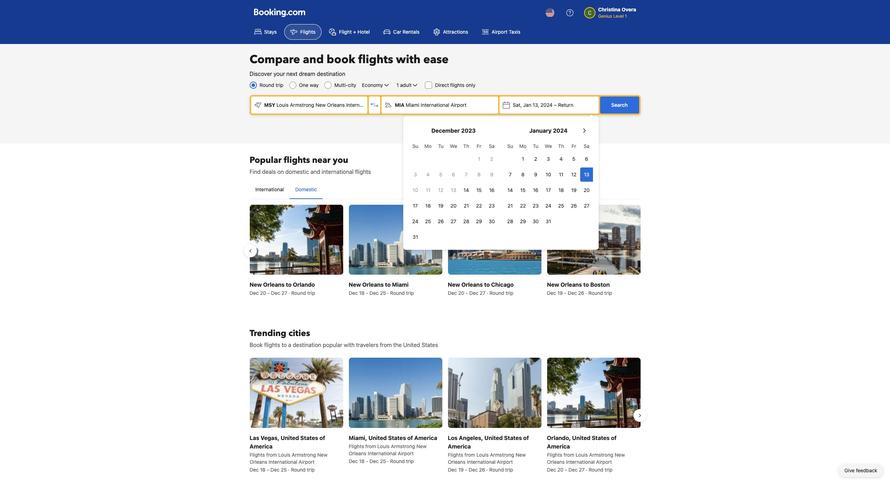 Task type: locate. For each thing, give the bounding box(es) containing it.
2 14 from the left
[[508, 187, 513, 193]]

and inside popular flights near you find deals on domestic and international flights
[[311, 169, 320, 175]]

22 right 21 checkbox
[[476, 203, 482, 209]]

30
[[489, 219, 495, 225], [533, 219, 539, 225]]

22 January 2024 checkbox
[[517, 199, 530, 213]]

12 inside checkbox
[[438, 187, 444, 193]]

5 for 5 january 2024 checkbox
[[573, 156, 576, 162]]

los angeles, united states of america image
[[448, 358, 542, 429]]

30 for 30 option
[[533, 219, 539, 225]]

fr for 2023
[[477, 143, 482, 149]]

new orleans to boston image
[[547, 205, 641, 275]]

0 horizontal spatial grid
[[409, 139, 498, 245]]

louis inside the las vegas, united states of america flights from louis armstrong new orleans international airport dec 18 - dec 25 · round trip
[[278, 452, 290, 458]]

2 su from the left
[[507, 143, 513, 149]]

7 inside checkbox
[[509, 172, 512, 178]]

21 left "22 january 2024" option
[[508, 203, 513, 209]]

0 horizontal spatial 30
[[489, 219, 495, 225]]

and inside compare and book flights with ease discover your next dream destination
[[303, 52, 324, 68]]

1 grid from the left
[[409, 139, 498, 245]]

17 for 17 december 2023 checkbox
[[413, 203, 418, 209]]

new orleans to chicago dec 20 - dec 27 · round trip
[[448, 282, 514, 297]]

louis inside orlando, united states of america flights from louis armstrong new orleans international airport dec 20 - dec 27 · round trip
[[576, 452, 588, 458]]

29 inside checkbox
[[476, 219, 482, 225]]

19
[[571, 187, 577, 193], [438, 203, 444, 209], [558, 291, 563, 297], [458, 467, 464, 473]]

11
[[559, 172, 564, 178], [426, 187, 431, 193]]

2 28 from the left
[[507, 219, 513, 225]]

united right 'angeles,'
[[485, 435, 503, 442]]

31 right 30 option
[[546, 219, 551, 225]]

to inside new orleans to boston dec 19 - dec 26 · round trip
[[584, 282, 589, 288]]

17 left 18 december 2023 "option"
[[413, 203, 418, 209]]

1 14 from the left
[[464, 187, 469, 193]]

1 horizontal spatial 17
[[546, 187, 551, 193]]

2 grid from the left
[[504, 139, 593, 229]]

1 we from the left
[[450, 143, 457, 149]]

1 horizontal spatial 16
[[533, 187, 539, 193]]

tab list
[[250, 181, 641, 200]]

7 December 2023 checkbox
[[460, 168, 473, 182]]

·
[[289, 291, 290, 297], [387, 291, 389, 297], [487, 291, 488, 297], [586, 291, 587, 297], [387, 459, 389, 465], [288, 467, 290, 473], [487, 467, 488, 473], [586, 467, 588, 473]]

7 inside checkbox
[[465, 172, 468, 178]]

of inside los angeles, united states of america flights from louis armstrong new orleans international airport dec 19 - dec 26 · round trip
[[524, 435, 529, 442]]

1 horizontal spatial 13
[[584, 172, 590, 178]]

trip inside new orleans to miami dec 18 - dec 25 · round trip
[[406, 291, 414, 297]]

1 horizontal spatial 3
[[547, 156, 550, 162]]

grid for december
[[409, 139, 498, 245]]

las vegas, united states of america flights from louis armstrong new orleans international airport dec 18 - dec 25 · round trip
[[250, 435, 328, 473]]

direct
[[435, 82, 449, 88]]

23 January 2024 checkbox
[[530, 199, 542, 213]]

1 vertical spatial 24
[[412, 219, 419, 225]]

6 inside "6" option
[[585, 156, 588, 162]]

flights right the "international"
[[355, 169, 371, 175]]

th up 4 checkbox
[[558, 143, 564, 149]]

1 horizontal spatial 14
[[508, 187, 513, 193]]

1 horizontal spatial 15
[[521, 187, 526, 193]]

1 down the overa
[[625, 14, 627, 19]]

29 inside option
[[520, 219, 526, 225]]

1 horizontal spatial 28
[[507, 219, 513, 225]]

8 right 7 checkbox on the right of page
[[478, 172, 481, 178]]

of
[[320, 435, 325, 442], [407, 435, 413, 442], [524, 435, 529, 442], [611, 435, 617, 442]]

30 right 29 january 2024 option
[[533, 219, 539, 225]]

26 inside 'checkbox'
[[571, 203, 577, 209]]

states inside miami, united states of america flights from louis armstrong new orleans international airport dec 18 - dec 25 · round trip
[[388, 435, 406, 442]]

1 horizontal spatial grid
[[504, 139, 593, 229]]

1 22 from the left
[[476, 203, 482, 209]]

0 vertical spatial 17
[[546, 187, 551, 193]]

to inside new orleans to miami dec 18 - dec 25 · round trip
[[385, 282, 391, 288]]

1 fr from the left
[[477, 143, 482, 149]]

1 horizontal spatial fr
[[572, 143, 576, 149]]

14 right 13 "option"
[[464, 187, 469, 193]]

1 29 from the left
[[476, 219, 482, 225]]

18 inside the las vegas, united states of america flights from louis armstrong new orleans international airport dec 18 - dec 25 · round trip
[[260, 467, 266, 473]]

miami, united states of america image
[[349, 358, 442, 429]]

30 inside option
[[533, 219, 539, 225]]

5 right 4 option
[[439, 172, 443, 178]]

29 for 29 checkbox
[[476, 219, 482, 225]]

13
[[584, 172, 590, 178], [451, 187, 456, 193]]

9 right 8 december 2023 option
[[490, 172, 494, 178]]

24
[[546, 203, 552, 209], [412, 219, 419, 225]]

2 29 from the left
[[520, 219, 526, 225]]

20 December 2023 checkbox
[[447, 199, 460, 213]]

stays
[[264, 29, 277, 35]]

1 horizontal spatial 21
[[508, 203, 513, 209]]

2 22 from the left
[[520, 203, 526, 209]]

2024
[[541, 102, 553, 108], [553, 128, 568, 134]]

17
[[546, 187, 551, 193], [413, 203, 418, 209]]

1 left 2 january 2024 option
[[522, 156, 524, 162]]

· inside the new orleans to chicago dec 20 - dec 27 · round trip
[[487, 291, 488, 297]]

2 region from the top
[[244, 356, 646, 477]]

1 horizontal spatial 29
[[520, 219, 526, 225]]

0 horizontal spatial 13
[[451, 187, 456, 193]]

1 horizontal spatial 2
[[534, 156, 537, 162]]

sa
[[489, 143, 495, 149], [584, 143, 590, 149]]

1 horizontal spatial su
[[507, 143, 513, 149]]

1 vertical spatial destination
[[293, 342, 321, 349]]

31 December 2023 checkbox
[[409, 230, 422, 245]]

4 of from the left
[[611, 435, 617, 442]]

5 right 4 checkbox
[[573, 156, 576, 162]]

america inside miami, united states of america flights from louis armstrong new orleans international airport dec 18 - dec 25 · round trip
[[414, 435, 437, 442]]

1 region from the top
[[244, 202, 646, 300]]

1 vertical spatial 2024
[[553, 128, 568, 134]]

round
[[260, 82, 274, 88], [291, 291, 306, 297], [390, 291, 405, 297], [490, 291, 505, 297], [589, 291, 603, 297], [390, 459, 405, 465], [291, 467, 306, 473], [489, 467, 504, 473], [589, 467, 604, 473]]

1 left 2 december 2023 checkbox
[[478, 156, 480, 162]]

13 right 12 checkbox
[[451, 187, 456, 193]]

0 vertical spatial and
[[303, 52, 324, 68]]

we up 3 january 2024 checkbox
[[545, 143, 552, 149]]

1 horizontal spatial with
[[396, 52, 421, 68]]

1 23 from the left
[[489, 203, 495, 209]]

28 left 29 january 2024 option
[[507, 219, 513, 225]]

0 horizontal spatial th
[[463, 143, 469, 149]]

1 vertical spatial 12
[[438, 187, 444, 193]]

0 horizontal spatial mo
[[425, 143, 432, 149]]

1 vertical spatial 10
[[413, 187, 418, 193]]

new inside orlando, united states of america flights from louis armstrong new orleans international airport dec 20 - dec 27 · round trip
[[615, 452, 625, 458]]

from left the
[[380, 342, 392, 349]]

1 horizontal spatial 8
[[522, 172, 525, 178]]

1 horizontal spatial 11
[[559, 172, 564, 178]]

28 December 2023 checkbox
[[460, 215, 473, 229]]

compare
[[250, 52, 300, 68]]

1 vertical spatial 17
[[413, 203, 418, 209]]

1 December 2023 checkbox
[[473, 152, 486, 166]]

orlando,
[[547, 435, 571, 442]]

new inside new orleans to boston dec 19 - dec 26 · round trip
[[547, 282, 559, 288]]

msy louis armstrong new orleans international airport
[[264, 102, 392, 108]]

3 of from the left
[[524, 435, 529, 442]]

mo up 1 january 2024 'checkbox'
[[520, 143, 527, 149]]

trip inside the las vegas, united states of america flights from louis armstrong new orleans international airport dec 18 - dec 25 · round trip
[[307, 467, 315, 473]]

united right miami,
[[369, 435, 387, 442]]

trip inside the new orleans to orlando dec 20 - dec 27 · round trip
[[307, 291, 315, 297]]

25 inside checkbox
[[425, 219, 431, 225]]

1 horizontal spatial sa
[[584, 143, 590, 149]]

19 December 2023 checkbox
[[435, 199, 447, 213]]

2 tu from the left
[[533, 143, 539, 149]]

th down 2023
[[463, 143, 469, 149]]

14
[[464, 187, 469, 193], [508, 187, 513, 193]]

21
[[464, 203, 469, 209], [508, 203, 513, 209]]

1
[[625, 14, 627, 19], [397, 82, 399, 88], [478, 156, 480, 162], [522, 156, 524, 162]]

4 January 2024 checkbox
[[555, 152, 568, 166]]

2 23 from the left
[[533, 203, 539, 209]]

- inside the las vegas, united states of america flights from louis armstrong new orleans international airport dec 18 - dec 25 · round trip
[[267, 467, 269, 473]]

2 fr from the left
[[572, 143, 576, 149]]

0 vertical spatial 2024
[[541, 102, 553, 108]]

1 horizontal spatial 24
[[546, 203, 552, 209]]

1 horizontal spatial mo
[[520, 143, 527, 149]]

3 inside checkbox
[[547, 156, 550, 162]]

10 inside option
[[546, 172, 551, 178]]

1 vertical spatial 11
[[426, 187, 431, 193]]

8
[[478, 172, 481, 178], [522, 172, 525, 178]]

12 January 2024 checkbox
[[568, 168, 581, 182]]

0 vertical spatial 11
[[559, 172, 564, 178]]

24 left 25 december 2023 checkbox
[[412, 219, 419, 225]]

0 horizontal spatial 28
[[463, 219, 470, 225]]

18 inside new orleans to miami dec 18 - dec 25 · round trip
[[359, 291, 365, 297]]

america
[[414, 435, 437, 442], [250, 444, 273, 450], [448, 444, 471, 450], [547, 444, 570, 450]]

new inside the new orleans to orlando dec 20 - dec 27 · round trip
[[250, 282, 262, 288]]

4 inside checkbox
[[560, 156, 563, 162]]

2 9 from the left
[[534, 172, 537, 178]]

0 vertical spatial 4
[[560, 156, 563, 162]]

to for miami
[[385, 282, 391, 288]]

states inside trending cities book flights to a destination popular with travelers from the united states
[[422, 342, 438, 349]]

new inside the new orleans to chicago dec 20 - dec 27 · round trip
[[448, 282, 460, 288]]

give
[[845, 468, 855, 474]]

16 right 15 option
[[533, 187, 539, 193]]

from inside the las vegas, united states of america flights from louis armstrong new orleans international airport dec 18 - dec 25 · round trip
[[266, 452, 277, 458]]

2 8 from the left
[[522, 172, 525, 178]]

flights down trending at the bottom of page
[[264, 342, 280, 349]]

0 horizontal spatial 16
[[489, 187, 495, 193]]

27
[[584, 203, 590, 209], [451, 219, 457, 225], [282, 291, 287, 297], [480, 291, 486, 297], [579, 467, 585, 473]]

su
[[413, 143, 418, 149], [507, 143, 513, 149]]

from down miami,
[[366, 444, 376, 450]]

region containing las vegas, united states of america
[[244, 356, 646, 477]]

3 January 2024 checkbox
[[542, 152, 555, 166]]

united right the
[[403, 342, 420, 349]]

28 right 27 option
[[463, 219, 470, 225]]

we down december 2023
[[450, 143, 457, 149]]

from
[[380, 342, 392, 349], [366, 444, 376, 450], [266, 452, 277, 458], [465, 452, 475, 458], [564, 452, 575, 458]]

0 vertical spatial 31
[[546, 219, 551, 225]]

11 right 10 december 2023 checkbox
[[426, 187, 431, 193]]

18 January 2024 checkbox
[[555, 183, 568, 198]]

0 vertical spatial with
[[396, 52, 421, 68]]

flights inside compare and book flights with ease discover your next dream destination
[[358, 52, 393, 68]]

8 January 2024 checkbox
[[517, 168, 530, 182]]

america down los
[[448, 444, 471, 450]]

1 horizontal spatial 10
[[546, 172, 551, 178]]

11 left 12 january 2024 option
[[559, 172, 564, 178]]

19 January 2024 checkbox
[[568, 183, 581, 198]]

1 7 from the left
[[465, 172, 468, 178]]

1 su from the left
[[413, 143, 418, 149]]

2 mo from the left
[[520, 143, 527, 149]]

13 inside 13 "option"
[[451, 187, 456, 193]]

th
[[463, 143, 469, 149], [558, 143, 564, 149]]

0 horizontal spatial 2
[[491, 156, 493, 162]]

4 for 4 option
[[427, 172, 430, 178]]

1 horizontal spatial 9
[[534, 172, 537, 178]]

0 horizontal spatial we
[[450, 143, 457, 149]]

united inside the las vegas, united states of america flights from louis armstrong new orleans international airport dec 18 - dec 25 · round trip
[[281, 435, 299, 442]]

search
[[612, 102, 628, 108]]

6 for '6 december 2023' option
[[452, 172, 455, 178]]

new orleans to chicago image
[[448, 205, 542, 275]]

0 horizontal spatial 14
[[464, 187, 469, 193]]

29 right 28 january 2024 checkbox
[[520, 219, 526, 225]]

31
[[546, 219, 551, 225], [413, 234, 418, 240]]

0 horizontal spatial 10
[[413, 187, 418, 193]]

of inside miami, united states of america flights from louis armstrong new orleans international airport dec 18 - dec 25 · round trip
[[407, 435, 413, 442]]

10 inside checkbox
[[413, 187, 418, 193]]

round inside los angeles, united states of america flights from louis armstrong new orleans international airport dec 19 - dec 26 · round trip
[[489, 467, 504, 473]]

4 right 3 december 2023 option
[[427, 172, 430, 178]]

26
[[571, 203, 577, 209], [438, 219, 444, 225], [578, 291, 585, 297], [479, 467, 485, 473]]

new orleans to orlando image
[[250, 205, 343, 275]]

region
[[244, 202, 646, 300], [244, 356, 646, 477]]

20
[[584, 187, 590, 193], [451, 203, 457, 209], [260, 291, 266, 297], [458, 291, 465, 297], [558, 467, 564, 473]]

1 horizontal spatial 2024
[[553, 128, 568, 134]]

0 horizontal spatial 24
[[412, 219, 419, 225]]

christina
[[598, 6, 621, 12]]

city
[[348, 82, 356, 88]]

1 vertical spatial region
[[244, 356, 646, 477]]

3 for 3 december 2023 option
[[414, 172, 417, 178]]

1 15 from the left
[[477, 187, 482, 193]]

5 December 2023 checkbox
[[435, 168, 447, 182]]

fr up 5 january 2024 checkbox
[[572, 143, 576, 149]]

1 horizontal spatial tu
[[533, 143, 539, 149]]

1 2 from the left
[[491, 156, 493, 162]]

1 vertical spatial 31
[[413, 234, 418, 240]]

feedback
[[856, 468, 878, 474]]

1 21 from the left
[[464, 203, 469, 209]]

7 right '6 december 2023' option
[[465, 172, 468, 178]]

15 right 14 december 2023 checkbox
[[477, 187, 482, 193]]

1 horizontal spatial we
[[545, 143, 552, 149]]

louis
[[277, 102, 289, 108], [378, 444, 390, 450], [278, 452, 290, 458], [477, 452, 489, 458], [576, 452, 588, 458]]

0 vertical spatial 3
[[547, 156, 550, 162]]

from down orlando,
[[564, 452, 575, 458]]

0 horizontal spatial 22
[[476, 203, 482, 209]]

31 down 24 option
[[413, 234, 418, 240]]

0 horizontal spatial sa
[[489, 143, 495, 149]]

1 left adult
[[397, 82, 399, 88]]

new inside new orleans to miami dec 18 - dec 25 · round trip
[[349, 282, 361, 288]]

2 for january 2024
[[534, 156, 537, 162]]

14 for 14 december 2023 checkbox
[[464, 187, 469, 193]]

23 right 22 checkbox
[[489, 203, 495, 209]]

2 of from the left
[[407, 435, 413, 442]]

15 right 14 option
[[521, 187, 526, 193]]

14 December 2023 checkbox
[[460, 183, 473, 198]]

-
[[268, 291, 270, 297], [366, 291, 368, 297], [466, 291, 468, 297], [564, 291, 567, 297], [366, 459, 368, 465], [267, 467, 269, 473], [465, 467, 468, 473], [565, 467, 567, 473]]

to for boston
[[584, 282, 589, 288]]

2 for december 2023
[[491, 156, 493, 162]]

28 January 2024 checkbox
[[504, 215, 517, 229]]

1 28 from the left
[[463, 219, 470, 225]]

with
[[396, 52, 421, 68], [344, 342, 355, 349]]

0 horizontal spatial 23
[[489, 203, 495, 209]]

new inside los angeles, united states of america flights from louis armstrong new orleans international airport dec 19 - dec 26 · round trip
[[516, 452, 526, 458]]

round inside new orleans to miami dec 18 - dec 25 · round trip
[[390, 291, 405, 297]]

3 right 2 january 2024 option
[[547, 156, 550, 162]]

th for 2024
[[558, 143, 564, 149]]

· inside miami, united states of america flights from louis armstrong new orleans international airport dec 18 - dec 25 · round trip
[[387, 459, 389, 465]]

23 for 23 january 2024 checkbox
[[533, 203, 539, 209]]

2 16 from the left
[[533, 187, 539, 193]]

2 inside option
[[534, 156, 537, 162]]

0 horizontal spatial with
[[344, 342, 355, 349]]

1 vertical spatial and
[[311, 169, 320, 175]]

2 15 from the left
[[521, 187, 526, 193]]

to for chicago
[[484, 282, 490, 288]]

flights up economy
[[358, 52, 393, 68]]

1 horizontal spatial th
[[558, 143, 564, 149]]

1 8 from the left
[[478, 172, 481, 178]]

30 right 29 checkbox
[[489, 219, 495, 225]]

flights inside "link"
[[300, 29, 316, 35]]

1 vertical spatial 4
[[427, 172, 430, 178]]

round trip
[[260, 82, 283, 88]]

2 21 from the left
[[508, 203, 513, 209]]

1 vertical spatial 6
[[452, 172, 455, 178]]

14 left 15 option
[[508, 187, 513, 193]]

1 horizontal spatial 7
[[509, 172, 512, 178]]

armstrong inside miami, united states of america flights from louis armstrong new orleans international airport dec 18 - dec 25 · round trip
[[391, 444, 415, 450]]

give feedback
[[845, 468, 878, 474]]

24 right 23 january 2024 checkbox
[[546, 203, 552, 209]]

1 vertical spatial with
[[344, 342, 355, 349]]

international
[[322, 169, 354, 175]]

su up 7 checkbox
[[507, 143, 513, 149]]

12
[[572, 172, 577, 178], [438, 187, 444, 193]]

8 right 7 checkbox
[[522, 172, 525, 178]]

0 vertical spatial region
[[244, 202, 646, 300]]

· inside the las vegas, united states of america flights from louis armstrong new orleans international airport dec 18 - dec 25 · round trip
[[288, 467, 290, 473]]

united right orlando,
[[572, 435, 591, 442]]

grid
[[409, 139, 498, 245], [504, 139, 593, 229]]

round inside new orleans to boston dec 19 - dec 26 · round trip
[[589, 291, 603, 297]]

to for orlando
[[286, 282, 292, 288]]

with up adult
[[396, 52, 421, 68]]

and up dream
[[303, 52, 324, 68]]

0 horizontal spatial 2024
[[541, 102, 553, 108]]

21 left 22 checkbox
[[464, 203, 469, 209]]

0 horizontal spatial 17
[[413, 203, 418, 209]]

18 December 2023 checkbox
[[422, 199, 435, 213]]

sat,
[[513, 102, 522, 108]]

2 right 1 december 2023 checkbox
[[491, 156, 493, 162]]

1 inside 'checkbox'
[[522, 156, 524, 162]]

new orleans to miami image
[[349, 205, 442, 275]]

america inside los angeles, united states of america flights from louis armstrong new orleans international airport dec 19 - dec 26 · round trip
[[448, 444, 471, 450]]

6
[[585, 156, 588, 162], [452, 172, 455, 178]]

27 inside option
[[451, 219, 457, 225]]

12 right the "11 january 2024" checkbox
[[572, 172, 577, 178]]

with right popular
[[344, 342, 355, 349]]

27 December 2023 checkbox
[[447, 215, 460, 229]]

0 vertical spatial destination
[[317, 71, 345, 77]]

3 inside option
[[414, 172, 417, 178]]

international inside miami, united states of america flights from louis armstrong new orleans international airport dec 18 - dec 25 · round trip
[[368, 451, 397, 457]]

mia miami international airport
[[395, 102, 467, 108]]

7 left 8 january 2024 "checkbox"
[[509, 172, 512, 178]]

1 horizontal spatial 30
[[533, 219, 539, 225]]

0 horizontal spatial su
[[413, 143, 418, 149]]

1 of from the left
[[320, 435, 325, 442]]

mo down december
[[425, 143, 432, 149]]

1 th from the left
[[463, 143, 469, 149]]

miami
[[406, 102, 419, 108], [392, 282, 409, 288]]

car rentals link
[[377, 24, 426, 40]]

4 right 3 january 2024 checkbox
[[560, 156, 563, 162]]

23 right "22 january 2024" option
[[533, 203, 539, 209]]

tu down december
[[438, 143, 444, 149]]

· inside the new orleans to orlando dec 20 - dec 27 · round trip
[[289, 291, 290, 297]]

2 30 from the left
[[533, 219, 539, 225]]

0 horizontal spatial 4
[[427, 172, 430, 178]]

united
[[403, 342, 420, 349], [281, 435, 299, 442], [369, 435, 387, 442], [485, 435, 503, 442], [572, 435, 591, 442]]

tu for january
[[533, 143, 539, 149]]

su up 3 december 2023 option
[[413, 143, 418, 149]]

america left los
[[414, 435, 437, 442]]

1 16 from the left
[[489, 187, 495, 193]]

2024 left – at the right
[[541, 102, 553, 108]]

9 right 8 january 2024 "checkbox"
[[534, 172, 537, 178]]

13 right 12 january 2024 option
[[584, 172, 590, 178]]

21 December 2023 checkbox
[[460, 199, 473, 213]]

1 horizontal spatial 4
[[560, 156, 563, 162]]

14 for 14 option
[[508, 187, 513, 193]]

- inside orlando, united states of america flights from louis armstrong new orleans international airport dec 20 - dec 27 · round trip
[[565, 467, 567, 473]]

2 sa from the left
[[584, 143, 590, 149]]

2 2 from the left
[[534, 156, 537, 162]]

27 inside the new orleans to chicago dec 20 - dec 27 · round trip
[[480, 291, 486, 297]]

15 for 15 december 2023 option
[[477, 187, 482, 193]]

1 vertical spatial 13
[[451, 187, 456, 193]]

sa for 2024
[[584, 143, 590, 149]]

13 for 13 "option"
[[451, 187, 456, 193]]

12 for 12 checkbox
[[438, 187, 444, 193]]

orleans inside the new orleans to orlando dec 20 - dec 27 · round trip
[[263, 282, 285, 288]]

0 horizontal spatial 21
[[464, 203, 469, 209]]

6 January 2024 checkbox
[[581, 152, 593, 166]]

0 horizontal spatial 5
[[439, 172, 443, 178]]

0 vertical spatial 13
[[584, 172, 590, 178]]

travelers
[[356, 342, 379, 349]]

2 th from the left
[[558, 143, 564, 149]]

2 7 from the left
[[509, 172, 512, 178]]

21 for 21 january 2024 checkbox
[[508, 203, 513, 209]]

13 cell
[[581, 166, 593, 182]]

17 right 16 january 2024 checkbox
[[546, 187, 551, 193]]

we for december
[[450, 143, 457, 149]]

16 right 15 december 2023 option
[[489, 187, 495, 193]]

13 for the 13 option
[[584, 172, 590, 178]]

from down 'angeles,'
[[465, 452, 475, 458]]

new
[[316, 102, 326, 108], [250, 282, 262, 288], [349, 282, 361, 288], [448, 282, 460, 288], [547, 282, 559, 288], [417, 444, 427, 450], [317, 452, 328, 458], [516, 452, 526, 458], [615, 452, 625, 458]]

popular flights near you find deals on domestic and international flights
[[250, 155, 371, 175]]

10
[[546, 172, 551, 178], [413, 187, 418, 193]]

fr up 1 december 2023 checkbox
[[477, 143, 482, 149]]

christina overa genius level 1
[[598, 6, 636, 19]]

las vegas, united states of america image
[[250, 358, 343, 429]]

1 vertical spatial miami
[[392, 282, 409, 288]]

9
[[490, 172, 494, 178], [534, 172, 537, 178]]

16 inside checkbox
[[533, 187, 539, 193]]

29 right 28 checkbox
[[476, 219, 482, 225]]

1 sa from the left
[[489, 143, 495, 149]]

0 horizontal spatial 31
[[413, 234, 418, 240]]

0 horizontal spatial 8
[[478, 172, 481, 178]]

11 December 2023 checkbox
[[422, 183, 435, 198]]

louis inside los angeles, united states of america flights from louis armstrong new orleans international airport dec 19 - dec 26 · round trip
[[477, 452, 489, 458]]

29 for 29 january 2024 option
[[520, 219, 526, 225]]

6 for "6" option
[[585, 156, 588, 162]]

0 horizontal spatial 12
[[438, 187, 444, 193]]

0 vertical spatial 10
[[546, 172, 551, 178]]

6 right 5 january 2024 checkbox
[[585, 156, 588, 162]]

6 right 5 december 2023 checkbox
[[452, 172, 455, 178]]

sa up 2 december 2023 checkbox
[[489, 143, 495, 149]]

1 horizontal spatial 6
[[585, 156, 588, 162]]

31 inside 31 'checkbox'
[[413, 234, 418, 240]]

0 horizontal spatial fr
[[477, 143, 482, 149]]

5
[[573, 156, 576, 162], [439, 172, 443, 178]]

13 December 2023 checkbox
[[447, 183, 460, 198]]

0 horizontal spatial 7
[[465, 172, 468, 178]]

11 January 2024 checkbox
[[555, 168, 568, 182]]

america down las
[[250, 444, 273, 450]]

0 vertical spatial 12
[[572, 172, 577, 178]]

armstrong inside orlando, united states of america flights from louis armstrong new orleans international airport dec 20 - dec 27 · round trip
[[589, 452, 614, 458]]

0 horizontal spatial 29
[[476, 219, 482, 225]]

mo for december
[[425, 143, 432, 149]]

1 inside dropdown button
[[397, 82, 399, 88]]

we
[[450, 143, 457, 149], [545, 143, 552, 149]]

2 January 2024 checkbox
[[530, 152, 542, 166]]

tu up 2 january 2024 option
[[533, 143, 539, 149]]

of inside orlando, united states of america flights from louis armstrong new orleans international airport dec 20 - dec 27 · round trip
[[611, 435, 617, 442]]

2024 right january
[[553, 128, 568, 134]]

new inside the las vegas, united states of america flights from louis armstrong new orleans international airport dec 18 - dec 25 · round trip
[[317, 452, 328, 458]]

1 vertical spatial 5
[[439, 172, 443, 178]]

22 inside 22 checkbox
[[476, 203, 482, 209]]

15
[[477, 187, 482, 193], [521, 187, 526, 193]]

23 for 23 checkbox on the top of the page
[[489, 203, 495, 209]]

sa up "6" option
[[584, 143, 590, 149]]

booking.com logo image
[[254, 8, 305, 17], [254, 8, 305, 17]]

1 horizontal spatial 31
[[546, 219, 551, 225]]

28
[[463, 219, 470, 225], [507, 219, 513, 225]]

united right vegas,
[[281, 435, 299, 442]]

0 horizontal spatial 6
[[452, 172, 455, 178]]

13 January 2024 checkbox
[[581, 168, 593, 182]]

the
[[394, 342, 402, 349]]

24 January 2024 checkbox
[[542, 199, 555, 213]]

hotel
[[358, 29, 370, 35]]

30 December 2023 checkbox
[[486, 215, 498, 229]]

15 December 2023 checkbox
[[473, 183, 486, 198]]

fr for 2024
[[572, 143, 576, 149]]

0 horizontal spatial tu
[[438, 143, 444, 149]]

destination up the multi-
[[317, 71, 345, 77]]

- inside los angeles, united states of america flights from louis armstrong new orleans international airport dec 19 - dec 26 · round trip
[[465, 467, 468, 473]]

near
[[312, 155, 331, 166]]

0 vertical spatial 24
[[546, 203, 552, 209]]

3 left 4 option
[[414, 172, 417, 178]]

and down near in the left top of the page
[[311, 169, 320, 175]]

from down vegas,
[[266, 452, 277, 458]]

0 horizontal spatial 3
[[414, 172, 417, 178]]

22 for 22 checkbox
[[476, 203, 482, 209]]

1 horizontal spatial 5
[[573, 156, 576, 162]]

orleans inside the las vegas, united states of america flights from louis armstrong new orleans international airport dec 18 - dec 25 · round trip
[[250, 459, 267, 465]]

airport inside the las vegas, united states of america flights from louis armstrong new orleans international airport dec 18 - dec 25 · round trip
[[299, 459, 315, 465]]

14 inside checkbox
[[464, 187, 469, 193]]

1 mo from the left
[[425, 143, 432, 149]]

airport inside miami, united states of america flights from louis armstrong new orleans international airport dec 18 - dec 25 · round trip
[[398, 451, 414, 457]]

22 right 21 january 2024 checkbox
[[520, 203, 526, 209]]

3
[[547, 156, 550, 162], [414, 172, 417, 178]]

0 vertical spatial 6
[[585, 156, 588, 162]]

12 inside option
[[572, 172, 577, 178]]

flights
[[300, 29, 316, 35], [349, 444, 364, 450], [250, 452, 265, 458], [448, 452, 463, 458], [547, 452, 563, 458]]

10 for 10 december 2023 checkbox
[[413, 187, 418, 193]]

20 inside the new orleans to orlando dec 20 - dec 27 · round trip
[[260, 291, 266, 297]]

1 horizontal spatial 12
[[572, 172, 577, 178]]

fr
[[477, 143, 482, 149], [572, 143, 576, 149]]

destination down cities
[[293, 342, 321, 349]]

12 for 12 january 2024 option
[[572, 172, 577, 178]]

2 we from the left
[[545, 143, 552, 149]]

2 right 1 january 2024 'checkbox'
[[534, 156, 537, 162]]

11 inside checkbox
[[559, 172, 564, 178]]

su for december
[[413, 143, 418, 149]]

attractions
[[443, 29, 468, 35]]

trip
[[276, 82, 283, 88], [307, 291, 315, 297], [406, 291, 414, 297], [506, 291, 514, 297], [605, 291, 612, 297], [406, 459, 414, 465], [307, 467, 315, 473], [506, 467, 513, 473], [605, 467, 613, 473]]

18 inside "option"
[[426, 203, 431, 209]]

24 inside option
[[546, 203, 552, 209]]

0 vertical spatial 5
[[573, 156, 576, 162]]

10 right 9 option
[[546, 172, 551, 178]]

with inside trending cities book flights to a destination popular with travelers from the united states
[[344, 342, 355, 349]]

1 horizontal spatial 23
[[533, 203, 539, 209]]

deals
[[262, 169, 276, 175]]

14 January 2024 checkbox
[[504, 183, 517, 198]]

1 tu from the left
[[438, 143, 444, 149]]

28 inside 28 checkbox
[[463, 219, 470, 225]]

orleans
[[327, 102, 345, 108], [263, 282, 285, 288], [362, 282, 384, 288], [462, 282, 483, 288], [561, 282, 582, 288], [349, 451, 367, 457], [250, 459, 267, 465], [448, 459, 466, 465], [547, 459, 565, 465]]

armstrong
[[290, 102, 314, 108], [391, 444, 415, 450], [292, 452, 316, 458], [490, 452, 514, 458], [589, 452, 614, 458]]

19 inside checkbox
[[571, 187, 577, 193]]

1 30 from the left
[[489, 219, 495, 225]]

10 left '11' option
[[413, 187, 418, 193]]

6 inside '6 december 2023' option
[[452, 172, 455, 178]]

12 left 13 "option"
[[438, 187, 444, 193]]

america down orlando,
[[547, 444, 570, 450]]

1 vertical spatial 3
[[414, 172, 417, 178]]

5 for 5 december 2023 checkbox
[[439, 172, 443, 178]]

airport taxis link
[[476, 24, 527, 40]]

1 horizontal spatial 22
[[520, 203, 526, 209]]

23
[[489, 203, 495, 209], [533, 203, 539, 209]]

28 for 28 january 2024 checkbox
[[507, 219, 513, 225]]

0 horizontal spatial 11
[[426, 187, 431, 193]]



Task type: vqa. For each thing, say whether or not it's contained in the screenshot.


Task type: describe. For each thing, give the bounding box(es) containing it.
compare and book flights with ease discover your next dream destination
[[250, 52, 449, 77]]

orleans inside miami, united states of america flights from louis armstrong new orleans international airport dec 18 - dec 25 · round trip
[[349, 451, 367, 457]]

miami inside new orleans to miami dec 18 - dec 25 · round trip
[[392, 282, 409, 288]]

search button
[[600, 97, 639, 114]]

flights inside the las vegas, united states of america flights from louis armstrong new orleans international airport dec 18 - dec 25 · round trip
[[250, 452, 265, 458]]

31 for 31 option
[[546, 219, 551, 225]]

4 December 2023 checkbox
[[422, 168, 435, 182]]

· inside los angeles, united states of america flights from louis armstrong new orleans international airport dec 19 - dec 26 · round trip
[[487, 467, 488, 473]]

9 December 2023 checkbox
[[486, 168, 498, 182]]

dream
[[299, 71, 315, 77]]

flight + hotel link
[[323, 24, 376, 40]]

chicago
[[491, 282, 514, 288]]

6 December 2023 checkbox
[[447, 168, 460, 182]]

24 for 24 option
[[412, 219, 419, 225]]

orlando, united states of america image
[[547, 358, 641, 429]]

miami, united states of america flights from louis armstrong new orleans international airport dec 18 - dec 25 · round trip
[[349, 435, 437, 465]]

find
[[250, 169, 261, 175]]

one way
[[299, 82, 319, 88]]

7 for 7 checkbox
[[509, 172, 512, 178]]

december 2023
[[432, 128, 476, 134]]

orleans inside the new orleans to chicago dec 20 - dec 27 · round trip
[[462, 282, 483, 288]]

3 for 3 january 2024 checkbox
[[547, 156, 550, 162]]

18 inside checkbox
[[559, 187, 564, 193]]

16 for 16 january 2024 checkbox
[[533, 187, 539, 193]]

international button
[[250, 181, 290, 199]]

- inside the new orleans to orlando dec 20 - dec 27 · round trip
[[268, 291, 270, 297]]

7 for 7 checkbox on the right of page
[[465, 172, 468, 178]]

flight
[[339, 29, 352, 35]]

22 for "22 january 2024" option
[[520, 203, 526, 209]]

8 for 8 january 2024 "checkbox"
[[522, 172, 525, 178]]

orleans inside new orleans to boston dec 19 - dec 26 · round trip
[[561, 282, 582, 288]]

domestic
[[285, 169, 309, 175]]

las
[[250, 435, 259, 442]]

1 adult
[[397, 82, 412, 88]]

13,
[[533, 102, 539, 108]]

angeles,
[[459, 435, 483, 442]]

flights inside los angeles, united states of america flights from louis armstrong new orleans international airport dec 19 - dec 26 · round trip
[[448, 452, 463, 458]]

states inside orlando, united states of america flights from louis armstrong new orleans international airport dec 20 - dec 27 · round trip
[[592, 435, 610, 442]]

united inside orlando, united states of america flights from louis armstrong new orleans international airport dec 20 - dec 27 · round trip
[[572, 435, 591, 442]]

–
[[554, 102, 557, 108]]

1 adult button
[[396, 81, 420, 90]]

26 inside checkbox
[[438, 219, 444, 225]]

20 inside orlando, united states of america flights from louis armstrong new orleans international airport dec 20 - dec 27 · round trip
[[558, 467, 564, 473]]

rentals
[[403, 29, 420, 35]]

states inside los angeles, united states of america flights from louis armstrong new orleans international airport dec 19 - dec 26 · round trip
[[504, 435, 522, 442]]

0 vertical spatial miami
[[406, 102, 419, 108]]

11 for the "11 january 2024" checkbox
[[559, 172, 564, 178]]

stays link
[[248, 24, 283, 40]]

ease
[[424, 52, 449, 68]]

one
[[299, 82, 309, 88]]

29 January 2024 checkbox
[[517, 215, 530, 229]]

18 inside miami, united states of america flights from louis armstrong new orleans international airport dec 18 - dec 25 · round trip
[[359, 459, 365, 465]]

give feedback button
[[839, 465, 883, 478]]

way
[[310, 82, 319, 88]]

25 January 2024 checkbox
[[555, 199, 568, 213]]

26 inside new orleans to boston dec 19 - dec 26 · round trip
[[578, 291, 585, 297]]

- inside the new orleans to chicago dec 20 - dec 27 · round trip
[[466, 291, 468, 297]]

taxis
[[509, 29, 521, 35]]

15 for 15 option
[[521, 187, 526, 193]]

1 inside checkbox
[[478, 156, 480, 162]]

25 inside option
[[558, 203, 564, 209]]

· inside new orleans to boston dec 19 - dec 26 · round trip
[[586, 291, 587, 297]]

· inside orlando, united states of america flights from louis armstrong new orleans international airport dec 20 - dec 27 · round trip
[[586, 467, 588, 473]]

2 December 2023 checkbox
[[486, 152, 498, 166]]

we for january
[[545, 143, 552, 149]]

+
[[353, 29, 356, 35]]

27 inside checkbox
[[584, 203, 590, 209]]

airport taxis
[[492, 29, 521, 35]]

domestic
[[295, 187, 317, 193]]

international inside button
[[255, 187, 284, 193]]

19 inside los angeles, united states of america flights from louis armstrong new orleans international airport dec 19 - dec 26 · round trip
[[458, 467, 464, 473]]

28 for 28 checkbox
[[463, 219, 470, 225]]

25 inside miami, united states of america flights from louis armstrong new orleans international airport dec 18 - dec 25 · round trip
[[380, 459, 386, 465]]

overa
[[622, 6, 636, 12]]

multi-city
[[335, 82, 356, 88]]

15 January 2024 checkbox
[[517, 183, 530, 198]]

international inside the las vegas, united states of america flights from louis armstrong new orleans international airport dec 18 - dec 25 · round trip
[[269, 459, 297, 465]]

on
[[277, 169, 284, 175]]

27 inside the new orleans to orlando dec 20 - dec 27 · round trip
[[282, 291, 287, 297]]

- inside miami, united states of america flights from louis armstrong new orleans international airport dec 18 - dec 25 · round trip
[[366, 459, 368, 465]]

16 January 2024 checkbox
[[530, 183, 542, 198]]

flights link
[[284, 24, 322, 40]]

21 January 2024 checkbox
[[504, 199, 517, 213]]

los angeles, united states of america flights from louis armstrong new orleans international airport dec 19 - dec 26 · round trip
[[448, 435, 529, 473]]

boston
[[591, 282, 610, 288]]

24 for the 24 option
[[546, 203, 552, 209]]

louis inside miami, united states of america flights from louis armstrong new orleans international airport dec 18 - dec 25 · round trip
[[378, 444, 390, 450]]

to inside trending cities book flights to a destination popular with travelers from the united states
[[282, 342, 287, 349]]

your
[[274, 71, 285, 77]]

- inside new orleans to miami dec 18 - dec 25 · round trip
[[366, 291, 368, 297]]

8 December 2023 checkbox
[[473, 168, 486, 182]]

21 for 21 checkbox
[[464, 203, 469, 209]]

4 for 4 checkbox
[[560, 156, 563, 162]]

airport inside orlando, united states of america flights from louis armstrong new orleans international airport dec 20 - dec 27 · round trip
[[596, 459, 612, 465]]

26 January 2024 checkbox
[[568, 199, 581, 213]]

30 for 30 "checkbox"
[[489, 219, 495, 225]]

27 January 2024 checkbox
[[581, 199, 593, 213]]

armstrong inside the las vegas, united states of america flights from louis armstrong new orleans international airport dec 18 - dec 25 · round trip
[[292, 452, 316, 458]]

25 December 2023 checkbox
[[422, 215, 435, 229]]

trip inside miami, united states of america flights from louis armstrong new orleans international airport dec 18 - dec 25 · round trip
[[406, 459, 414, 465]]

31 January 2024 checkbox
[[542, 215, 555, 229]]

flights up domestic
[[284, 155, 310, 166]]

with inside compare and book flights with ease discover your next dream destination
[[396, 52, 421, 68]]

trending cities book flights to a destination popular with travelers from the united states
[[250, 328, 438, 349]]

31 for 31 'checkbox'
[[413, 234, 418, 240]]

destination inside trending cities book flights to a destination popular with travelers from the united states
[[293, 342, 321, 349]]

armstrong inside los angeles, united states of america flights from louis armstrong new orleans international airport dec 19 - dec 26 · round trip
[[490, 452, 514, 458]]

orlando, united states of america flights from louis armstrong new orleans international airport dec 20 - dec 27 · round trip
[[547, 435, 625, 473]]

flights left the "only"
[[450, 82, 465, 88]]

airport inside 'link'
[[492, 29, 508, 35]]

level
[[614, 14, 624, 19]]

17 January 2024 checkbox
[[542, 183, 555, 198]]

1 inside christina overa genius level 1
[[625, 14, 627, 19]]

mo for january
[[520, 143, 527, 149]]

a
[[288, 342, 291, 349]]

jan
[[523, 102, 532, 108]]

next
[[287, 71, 298, 77]]

round inside miami, united states of america flights from louis armstrong new orleans international airport dec 18 - dec 25 · round trip
[[390, 459, 405, 465]]

round inside the new orleans to orlando dec 20 - dec 27 · round trip
[[291, 291, 306, 297]]

11 for '11' option
[[426, 187, 431, 193]]

26 December 2023 checkbox
[[435, 215, 447, 229]]

10 December 2023 checkbox
[[409, 183, 422, 198]]

direct flights only
[[435, 82, 476, 88]]

8 for 8 december 2023 option
[[478, 172, 481, 178]]

america inside the las vegas, united states of america flights from louis armstrong new orleans international airport dec 18 - dec 25 · round trip
[[250, 444, 273, 450]]

genius
[[598, 14, 612, 19]]

th for 2023
[[463, 143, 469, 149]]

united inside los angeles, united states of america flights from louis armstrong new orleans international airport dec 19 - dec 26 · round trip
[[485, 435, 503, 442]]

tu for december
[[438, 143, 444, 149]]

10 for the 10 option
[[546, 172, 551, 178]]

17 December 2023 checkbox
[[409, 199, 422, 213]]

3 December 2023 checkbox
[[409, 168, 422, 182]]

22 December 2023 checkbox
[[473, 199, 486, 213]]

vegas,
[[261, 435, 279, 442]]

26 inside los angeles, united states of america flights from louis armstrong new orleans international airport dec 19 - dec 26 · round trip
[[479, 467, 485, 473]]

popular
[[250, 155, 282, 166]]

msy
[[264, 102, 275, 108]]

30 January 2024 checkbox
[[530, 215, 542, 229]]

flights inside trending cities book flights to a destination popular with travelers from the united states
[[264, 342, 280, 349]]

2024 inside sat, jan 13, 2024 – return popup button
[[541, 102, 553, 108]]

sat, jan 13, 2024 – return
[[513, 102, 574, 108]]

16 for 16 checkbox
[[489, 187, 495, 193]]

book
[[250, 342, 263, 349]]

10 January 2024 checkbox
[[542, 168, 555, 182]]

25 inside the las vegas, united states of america flights from louis armstrong new orleans international airport dec 18 - dec 25 · round trip
[[281, 467, 287, 473]]

los
[[448, 435, 458, 442]]

19 inside option
[[438, 203, 444, 209]]

united inside trending cities book flights to a destination popular with travelers from the united states
[[403, 342, 420, 349]]

you
[[333, 155, 348, 166]]

trip inside new orleans to boston dec 19 - dec 26 · round trip
[[605, 291, 612, 297]]

trending
[[250, 328, 286, 340]]

· inside new orleans to miami dec 18 - dec 25 · round trip
[[387, 291, 389, 297]]

from inside los angeles, united states of america flights from louis armstrong new orleans international airport dec 19 - dec 26 · round trip
[[465, 452, 475, 458]]

destination inside compare and book flights with ease discover your next dream destination
[[317, 71, 345, 77]]

attractions link
[[427, 24, 474, 40]]

grid for january
[[504, 139, 593, 229]]

flight + hotel
[[339, 29, 370, 35]]

1 January 2024 checkbox
[[517, 152, 530, 166]]

9 January 2024 checkbox
[[530, 168, 542, 182]]

7 January 2024 checkbox
[[504, 168, 517, 182]]

1 9 from the left
[[490, 172, 494, 178]]

orleans inside los angeles, united states of america flights from louis armstrong new orleans international airport dec 19 - dec 26 · round trip
[[448, 459, 466, 465]]

international inside los angeles, united states of america flights from louis armstrong new orleans international airport dec 19 - dec 26 · round trip
[[467, 459, 496, 465]]

round inside the new orleans to chicago dec 20 - dec 27 · round trip
[[490, 291, 505, 297]]

sa for 2023
[[489, 143, 495, 149]]

5 January 2024 checkbox
[[568, 152, 581, 166]]

economy
[[362, 82, 383, 88]]

return
[[558, 102, 574, 108]]

domestic button
[[290, 181, 323, 199]]

sat, jan 13, 2024 – return button
[[500, 97, 599, 114]]

only
[[466, 82, 476, 88]]

2023
[[461, 128, 476, 134]]

january 2024
[[529, 128, 568, 134]]

tab list containing international
[[250, 181, 641, 200]]

orlando
[[293, 282, 315, 288]]

new orleans to miami dec 18 - dec 25 · round trip
[[349, 282, 414, 297]]

round inside the las vegas, united states of america flights from louis armstrong new orleans international airport dec 18 - dec 25 · round trip
[[291, 467, 306, 473]]

popular
[[323, 342, 343, 349]]

cities
[[289, 328, 310, 340]]

multi-
[[335, 82, 348, 88]]

20 January 2024 checkbox
[[581, 183, 593, 198]]

states inside the las vegas, united states of america flights from louis armstrong new orleans international airport dec 18 - dec 25 · round trip
[[300, 435, 318, 442]]

car
[[393, 29, 401, 35]]

international inside orlando, united states of america flights from louis armstrong new orleans international airport dec 20 - dec 27 · round trip
[[566, 459, 595, 465]]

17 for the 17 january 2024 checkbox
[[546, 187, 551, 193]]

car rentals
[[393, 29, 420, 35]]

adult
[[400, 82, 412, 88]]

24 December 2023 checkbox
[[409, 215, 422, 229]]

new orleans to boston dec 19 - dec 26 · round trip
[[547, 282, 612, 297]]

25 inside new orleans to miami dec 18 - dec 25 · round trip
[[380, 291, 386, 297]]

trip inside the new orleans to chicago dec 20 - dec 27 · round trip
[[506, 291, 514, 297]]

region containing new orleans to orlando
[[244, 202, 646, 300]]

book
[[327, 52, 355, 68]]

16 December 2023 checkbox
[[486, 183, 498, 198]]

mia
[[395, 102, 405, 108]]

- inside new orleans to boston dec 19 - dec 26 · round trip
[[564, 291, 567, 297]]

from inside orlando, united states of america flights from louis armstrong new orleans international airport dec 20 - dec 27 · round trip
[[564, 452, 575, 458]]

december
[[432, 128, 460, 134]]

miami,
[[349, 435, 367, 442]]

29 December 2023 checkbox
[[473, 215, 486, 229]]

trip inside orlando, united states of america flights from louis armstrong new orleans international airport dec 20 - dec 27 · round trip
[[605, 467, 613, 473]]

12 December 2023 checkbox
[[435, 183, 447, 198]]

from inside miami, united states of america flights from louis armstrong new orleans international airport dec 18 - dec 25 · round trip
[[366, 444, 376, 450]]

airport inside los angeles, united states of america flights from louis armstrong new orleans international airport dec 19 - dec 26 · round trip
[[497, 459, 513, 465]]

su for january
[[507, 143, 513, 149]]

23 December 2023 checkbox
[[486, 199, 498, 213]]

new orleans to orlando dec 20 - dec 27 · round trip
[[250, 282, 315, 297]]

discover
[[250, 71, 272, 77]]

january
[[529, 128, 552, 134]]



